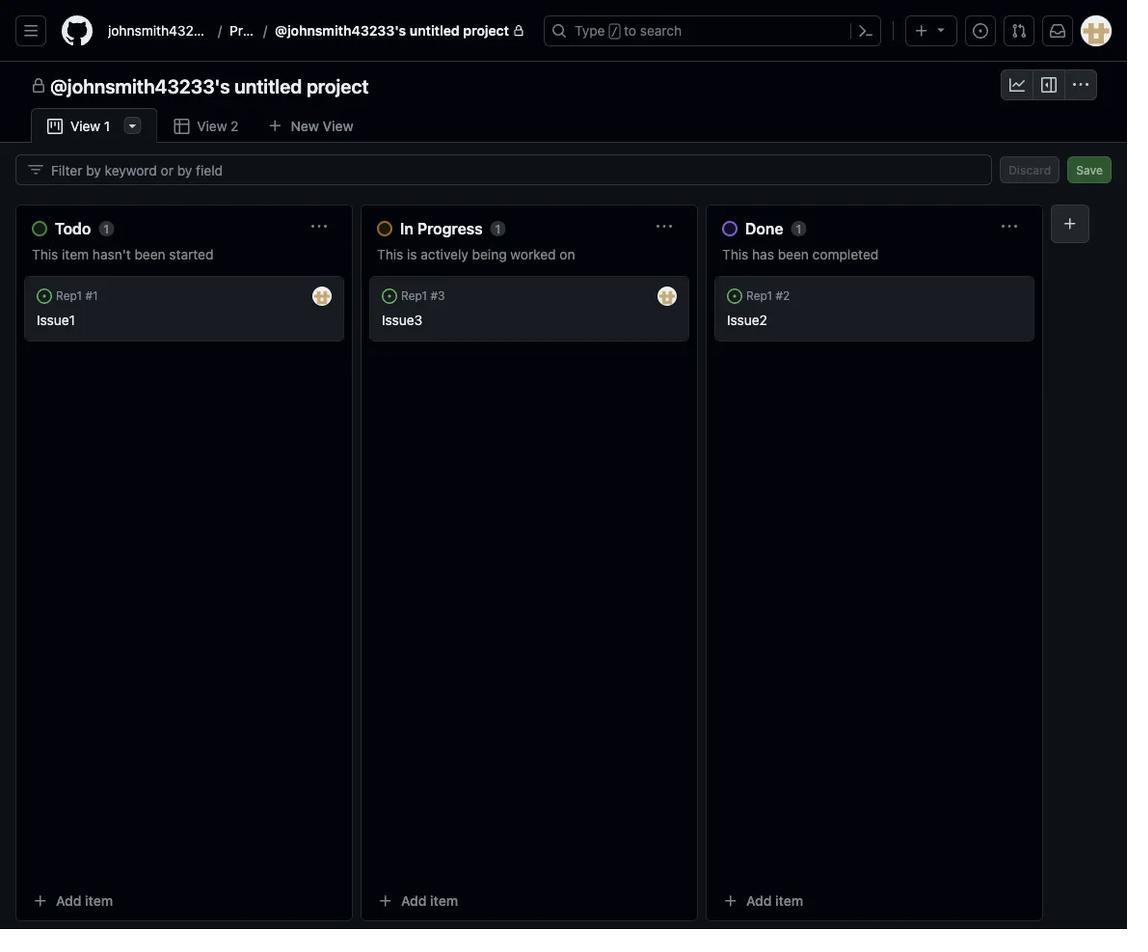 Task type: describe. For each thing, give the bounding box(es) containing it.
actively
[[421, 246, 469, 262]]

this for in progress
[[377, 246, 404, 262]]

view for view 2
[[197, 118, 227, 134]]

issue2
[[727, 312, 768, 328]]

new
[[291, 118, 319, 134]]

command palette image
[[859, 23, 874, 39]]

being
[[472, 246, 507, 262]]

view 1 link
[[31, 108, 158, 144]]

johnsmith43233 image
[[658, 287, 677, 306]]

@johnsmith43233's inside project navigation
[[50, 74, 230, 97]]

to
[[624, 23, 637, 39]]

lock image
[[513, 25, 525, 37]]

this item hasn't been started
[[32, 246, 214, 262]]

save
[[1077, 163, 1104, 177]]

sc 9kayk9 0 image inside view filters region
[[28, 162, 43, 178]]

2 been from the left
[[778, 246, 809, 262]]

started
[[169, 246, 214, 262]]

sc 9kayk9 0 image inside view 2 link
[[174, 119, 189, 134]]

done column menu image
[[1002, 219, 1018, 234]]

1 for todo
[[104, 222, 109, 235]]

Filter by keyword or by field field
[[51, 155, 976, 184]]

3 rep1 from the left
[[747, 289, 773, 303]]

project inside list
[[463, 23, 509, 39]]

view options for view 1 image
[[125, 118, 140, 133]]

view for view 1
[[70, 118, 100, 134]]

sc 9kayk9 0 image inside view 1 link
[[47, 119, 63, 134]]

johnsmith43233 image
[[313, 287, 332, 306]]

rep1 # 2
[[747, 289, 790, 303]]

open issue image for rep1 # 3
[[382, 288, 397, 304]]

project inside navigation
[[307, 74, 369, 97]]

projects
[[230, 23, 281, 39]]

1 for in progress
[[496, 222, 501, 235]]

rep1 for in progress
[[401, 289, 428, 303]]

type / to search
[[575, 23, 682, 39]]

todo column menu image
[[312, 219, 327, 234]]

issue2 button
[[727, 312, 768, 328]]

completed
[[813, 246, 879, 262]]

1 for done
[[796, 222, 802, 235]]

on
[[560, 246, 575, 262]]

add a new column to the board image
[[1063, 216, 1079, 232]]

in
[[400, 219, 414, 238]]

in progress column menu image
[[657, 219, 672, 234]]

this for todo
[[32, 246, 58, 262]]

1 down hasn't
[[93, 289, 98, 303]]

this has been completed
[[723, 246, 879, 262]]

issue1 button
[[37, 312, 75, 328]]

this for done
[[723, 246, 749, 262]]

/ for johnsmith43233 /
[[218, 23, 222, 39]]

save button
[[1068, 156, 1112, 183]]

in progress
[[400, 219, 483, 238]]

2 inside tab panel
[[783, 289, 790, 303]]

sc 9kayk9 0 image
[[1010, 77, 1026, 93]]

@johnsmith43233's untitled project link
[[267, 15, 533, 46]]

new view button
[[255, 110, 366, 141]]

project navigation
[[0, 62, 1128, 108]]



Task type: vqa. For each thing, say whether or not it's contained in the screenshot.
the @ignatenkobrain image
no



Task type: locate. For each thing, give the bounding box(es) containing it.
1 horizontal spatial untitled
[[410, 23, 460, 39]]

# down this has been completed
[[776, 289, 783, 303]]

list
[[100, 15, 533, 46]]

2 # from the left
[[431, 289, 438, 303]]

issue3 button
[[382, 312, 423, 328]]

triangle down image
[[934, 22, 949, 37]]

1 up being
[[496, 222, 501, 235]]

johnsmith43233 /
[[108, 23, 222, 39]]

3 # from the left
[[776, 289, 783, 303]]

more actions image for 2
[[798, 288, 814, 304]]

project up new view
[[307, 74, 369, 97]]

3
[[438, 289, 445, 303]]

0 horizontal spatial untitled
[[235, 74, 302, 97]]

3 view from the left
[[197, 118, 227, 134]]

#
[[85, 289, 93, 303], [431, 289, 438, 303], [776, 289, 783, 303]]

@johnsmith43233's untitled project inside project navigation
[[50, 74, 369, 97]]

2 rep1 from the left
[[401, 289, 428, 303]]

1 horizontal spatial been
[[778, 246, 809, 262]]

this left is
[[377, 246, 404, 262]]

view 2
[[197, 118, 239, 134]]

discard
[[1009, 163, 1052, 177]]

hasn't
[[93, 246, 131, 262]]

# down item
[[85, 289, 93, 303]]

1 # from the left
[[85, 289, 93, 303]]

/ inside "johnsmith43233 /"
[[218, 23, 222, 39]]

2 horizontal spatial /
[[611, 25, 618, 39]]

0 horizontal spatial open issue image
[[382, 288, 397, 304]]

# for todo
[[85, 289, 93, 303]]

tab list containing new view
[[31, 108, 397, 144]]

issue opened image
[[973, 23, 989, 39]]

2
[[231, 118, 239, 134], [783, 289, 790, 303]]

0 vertical spatial 2
[[231, 118, 239, 134]]

3 this from the left
[[723, 246, 749, 262]]

0 horizontal spatial been
[[135, 246, 166, 262]]

view right the new
[[323, 118, 354, 134]]

0 vertical spatial @johnsmith43233's untitled project
[[275, 23, 509, 39]]

0 horizontal spatial this
[[32, 246, 58, 262]]

1 horizontal spatial this
[[377, 246, 404, 262]]

search
[[640, 23, 682, 39]]

is
[[407, 246, 417, 262]]

todo
[[55, 219, 91, 238]]

done
[[746, 219, 784, 238]]

1 open issue image from the left
[[382, 288, 397, 304]]

open issue image up "issue2" 'button'
[[727, 288, 743, 304]]

more actions image right rep1 # 1
[[106, 288, 121, 304]]

view inside popup button
[[323, 118, 354, 134]]

0 horizontal spatial view
[[70, 118, 100, 134]]

issue3
[[382, 312, 423, 328]]

worked
[[511, 246, 556, 262]]

untitled up the new
[[235, 74, 302, 97]]

rep1 right open issue icon
[[56, 289, 82, 303]]

tab panel
[[0, 143, 1128, 929]]

1 horizontal spatial open issue image
[[727, 288, 743, 304]]

0 horizontal spatial @johnsmith43233's
[[50, 74, 230, 97]]

1 up hasn't
[[104, 222, 109, 235]]

1 horizontal spatial @johnsmith43233's
[[275, 23, 406, 39]]

1 this from the left
[[32, 246, 58, 262]]

untitled inside project navigation
[[235, 74, 302, 97]]

0 horizontal spatial #
[[85, 289, 93, 303]]

been right hasn't
[[135, 246, 166, 262]]

tab list
[[31, 108, 397, 144]]

view 2 link
[[158, 108, 255, 144]]

0 vertical spatial @johnsmith43233's
[[275, 23, 406, 39]]

0 horizontal spatial 2
[[231, 118, 239, 134]]

# for in progress
[[431, 289, 438, 303]]

0 horizontal spatial rep1
[[56, 289, 82, 303]]

2 this from the left
[[377, 246, 404, 262]]

this is actively being worked on
[[377, 246, 575, 262]]

tab panel containing todo
[[0, 143, 1128, 929]]

issue1
[[37, 312, 75, 328]]

been
[[135, 246, 166, 262], [778, 246, 809, 262]]

this left has
[[723, 246, 749, 262]]

johnsmith43233 link
[[100, 15, 218, 46]]

new view
[[291, 118, 354, 134]]

view right view options for view 1 "icon"
[[197, 118, 227, 134]]

2 horizontal spatial rep1
[[747, 289, 773, 303]]

0 horizontal spatial /
[[218, 23, 222, 39]]

progress
[[418, 219, 483, 238]]

1 vertical spatial @johnsmith43233's untitled project
[[50, 74, 369, 97]]

sc 9kayk9 0 image
[[1042, 77, 1057, 93], [1074, 77, 1089, 93], [31, 78, 46, 94], [47, 119, 63, 134], [174, 119, 189, 134], [28, 162, 43, 178]]

2 more actions image from the left
[[798, 288, 814, 304]]

1 up this has been completed
[[796, 222, 802, 235]]

2 left the new
[[231, 118, 239, 134]]

untitled
[[410, 23, 460, 39], [235, 74, 302, 97]]

/
[[218, 23, 222, 39], [263, 23, 267, 39], [611, 25, 618, 39]]

plus image
[[915, 23, 930, 39]]

0 vertical spatial project
[[463, 23, 509, 39]]

2 horizontal spatial this
[[723, 246, 749, 262]]

more actions image right rep1 # 2
[[798, 288, 814, 304]]

1
[[104, 118, 110, 134], [104, 222, 109, 235], [496, 222, 501, 235], [796, 222, 802, 235], [93, 289, 98, 303]]

discard button
[[1000, 156, 1060, 183]]

homepage image
[[62, 15, 93, 46]]

type
[[575, 23, 605, 39]]

view filters region
[[15, 154, 1112, 185]]

@johnsmith43233's untitled project inside list
[[275, 23, 509, 39]]

git pull request image
[[1012, 23, 1027, 39]]

1 vertical spatial project
[[307, 74, 369, 97]]

rep1 # 1
[[56, 289, 98, 303]]

2 horizontal spatial view
[[323, 118, 354, 134]]

1 horizontal spatial view
[[197, 118, 227, 134]]

2 view from the left
[[70, 118, 100, 134]]

1 vertical spatial 2
[[783, 289, 790, 303]]

2 inside tab list
[[231, 118, 239, 134]]

0 horizontal spatial more actions image
[[106, 288, 121, 304]]

1 horizontal spatial more actions image
[[798, 288, 814, 304]]

item
[[62, 246, 89, 262]]

open issue image for rep1 # 2
[[727, 288, 743, 304]]

this left item
[[32, 246, 58, 262]]

# down the actively
[[431, 289, 438, 303]]

1 horizontal spatial project
[[463, 23, 509, 39]]

1 more actions image from the left
[[106, 288, 121, 304]]

2 open issue image from the left
[[727, 288, 743, 304]]

view 1
[[70, 118, 110, 134]]

1 horizontal spatial rep1
[[401, 289, 428, 303]]

0 horizontal spatial project
[[307, 74, 369, 97]]

untitled left lock image
[[410, 23, 460, 39]]

/ inside type / to search
[[611, 25, 618, 39]]

more actions image
[[106, 288, 121, 304], [798, 288, 814, 304]]

been right has
[[778, 246, 809, 262]]

view left view options for view 1 "icon"
[[70, 118, 100, 134]]

project left lock image
[[463, 23, 509, 39]]

rep1
[[56, 289, 82, 303], [401, 289, 428, 303], [747, 289, 773, 303]]

rep1 # 3
[[401, 289, 445, 303]]

1 view from the left
[[323, 118, 354, 134]]

rep1 up issue2 at the right of page
[[747, 289, 773, 303]]

rep1 up issue3 button on the left
[[401, 289, 428, 303]]

@johnsmith43233's
[[275, 23, 406, 39], [50, 74, 230, 97]]

2 down this has been completed
[[783, 289, 790, 303]]

list containing johnsmith43233 /
[[100, 15, 533, 46]]

johnsmith43233
[[108, 23, 210, 39]]

@johnsmith43233's untitled project
[[275, 23, 509, 39], [50, 74, 369, 97]]

projects link
[[222, 15, 281, 46]]

1 vertical spatial untitled
[[235, 74, 302, 97]]

notifications image
[[1051, 23, 1066, 39]]

this
[[32, 246, 58, 262], [377, 246, 404, 262], [723, 246, 749, 262]]

more actions image for 1
[[106, 288, 121, 304]]

0 vertical spatial untitled
[[410, 23, 460, 39]]

1 been from the left
[[135, 246, 166, 262]]

2 horizontal spatial #
[[776, 289, 783, 303]]

/ for type / to search
[[611, 25, 618, 39]]

open issue image
[[37, 288, 52, 304]]

1 horizontal spatial #
[[431, 289, 438, 303]]

1 left view options for view 1 "icon"
[[104, 118, 110, 134]]

has
[[753, 246, 775, 262]]

1 horizontal spatial /
[[263, 23, 267, 39]]

1 horizontal spatial 2
[[783, 289, 790, 303]]

open issue image up issue3 button on the left
[[382, 288, 397, 304]]

rep1 for todo
[[56, 289, 82, 303]]

view
[[323, 118, 354, 134], [70, 118, 100, 134], [197, 118, 227, 134]]

project
[[463, 23, 509, 39], [307, 74, 369, 97]]

1 vertical spatial @johnsmith43233's
[[50, 74, 230, 97]]

1 rep1 from the left
[[56, 289, 82, 303]]

open issue image
[[382, 288, 397, 304], [727, 288, 743, 304]]



